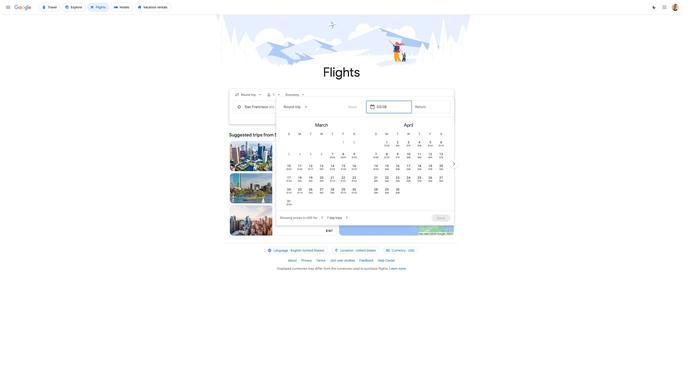 Task type: vqa. For each thing, say whether or not it's contained in the screenshot.
Congress
no



Task type: describe. For each thing, give the bounding box(es) containing it.
thursday, april 25, 2024 element
[[418, 175, 421, 180]]

tuesday, march 5, 2024 element
[[310, 152, 312, 156]]

, 64 us dollars element
[[439, 180, 443, 182]]

sunday, april 28, 2024 element
[[374, 187, 378, 192]]

sunday, march 10, 2024 element
[[287, 164, 291, 168]]

swap origin and destination. image
[[295, 104, 300, 110]]

saturday, march 30, 2024 element
[[353, 187, 356, 192]]

thursday, april 4, 2024 element
[[419, 140, 421, 145]]

, 92 us dollars element for monday, march 18, 2024 element
[[298, 180, 302, 182]]

sunday, march 17, 2024 element
[[287, 175, 291, 180]]

sunday, march 24, 2024 element
[[287, 187, 291, 192]]

frontier, spirit, and sun country airlines image
[[276, 187, 280, 190]]

, 181 us dollars element
[[341, 180, 346, 182]]

saturday, april 6, 2024 element
[[440, 140, 442, 145]]

tuesday, march 19, 2024 element
[[309, 175, 313, 180]]

saturday, april 27, 2024 element
[[440, 175, 443, 180]]

grid inside flight search field
[[278, 119, 452, 213]]

saturday, march 23, 2024 element
[[353, 175, 356, 180]]

sunday, april 14, 2024 element
[[374, 164, 378, 168]]

saturday, april 20, 2024 element
[[440, 164, 443, 168]]

saturday, march 2, 2024 element
[[353, 140, 355, 145]]

, 117 us dollars element
[[308, 168, 313, 170]]

, 92 us dollars element for tuesday, march 19, 2024 element
[[309, 180, 313, 182]]

, 159 us dollars element
[[352, 156, 357, 159]]

tuesday, march 12, 2024 element
[[309, 164, 313, 168]]

change appearance image
[[649, 2, 660, 13]]

, 176 us dollars element
[[439, 145, 444, 147]]

wednesday, march 13, 2024 element
[[320, 164, 324, 168]]

thursday, march 14, 2024 element
[[331, 164, 334, 168]]

main menu image
[[5, 5, 11, 10]]

saturday, april 13, 2024 element
[[440, 152, 443, 156]]

56 US dollars text field
[[327, 164, 333, 168]]

, 48 us dollars element for tuesday, april 23, 2024 "element"
[[396, 180, 400, 182]]

Flight search field
[[226, 89, 460, 226]]

row up wednesday, april 24, 2024 element
[[371, 162, 447, 175]]

, 154 us dollars element for sunday, march 17, 2024 element on the left top of the page
[[286, 180, 292, 182]]

tuesday, april 23, 2024 element
[[396, 175, 400, 180]]

, 92 us dollars element for 'thursday, march 28, 2024' "element"
[[331, 192, 335, 194]]

monday, march 11, 2024 element
[[298, 164, 302, 168]]

, 48 us dollars element for wednesday, april 17, 2024 element
[[407, 168, 411, 170]]

, 94 us dollars element
[[429, 156, 432, 159]]

, 102 us dollars element
[[330, 168, 335, 170]]

saturday, march 9, 2024 element
[[353, 152, 355, 156]]

, 68 us dollars element for thursday, april 18, 2024 element
[[418, 168, 422, 170]]

, 162 us dollars element
[[428, 145, 433, 147]]

tuesday, april 16, 2024 element
[[396, 164, 400, 168]]

wednesday, march 27, 2024 element
[[320, 187, 324, 192]]

friday, march 8, 2024 element
[[343, 152, 344, 156]]

, 145 us dollars element
[[297, 168, 303, 170]]

row down wednesday, april 17, 2024 element
[[371, 173, 447, 186]]

next image
[[449, 158, 460, 169]]

monday, april 29, 2024 element
[[385, 187, 389, 192]]

, 78 us dollars element for the "friday, april 19, 2024" element
[[429, 168, 432, 170]]

row down wednesday, march 20, 2024 'element'
[[284, 185, 360, 198]]

monday, april 1, 2024 element
[[386, 140, 388, 145]]

, 86 us dollars element
[[439, 168, 443, 170]]

, 173 us dollars element
[[341, 192, 346, 194]]

tuesday, march 26, 2024 element
[[309, 187, 313, 192]]

wednesday, march 6, 2024 element
[[321, 152, 323, 156]]

sunday, march 3, 2024 element
[[288, 152, 290, 156]]

, 154 us dollars element for 'sunday, march 31, 2024' element
[[286, 204, 292, 206]]

thursday, march 7, 2024 element
[[332, 152, 334, 156]]

monday, march 25, 2024 element
[[298, 187, 302, 192]]

tuesday, april 2, 2024 element
[[397, 140, 399, 145]]

friday, march 15, 2024 element
[[342, 164, 345, 168]]

row down monday, april 22, 2024 element
[[371, 185, 403, 198]]

thursday, april 18, 2024 element
[[418, 164, 421, 168]]

, 98 us dollars element
[[418, 145, 422, 147]]

, 92 us dollars element for wednesday, march 13, 2024 element
[[320, 168, 324, 170]]



Task type: locate. For each thing, give the bounding box(es) containing it.
, 68 us dollars element up thursday, april 18, 2024 element
[[418, 156, 422, 159]]

friday, march 22, 2024 element
[[342, 175, 345, 180]]

row group
[[278, 119, 365, 210], [365, 119, 452, 209]]

, 110 us dollars element for monday, march 25, 2024 element
[[297, 192, 303, 194]]

, 68 us dollars element right sunday, april 28, 2024 element
[[385, 192, 389, 194]]

, 92 us dollars element up tuesday, april 9, 2024 element
[[396, 145, 400, 147]]

, 110 us dollars element
[[286, 192, 292, 194], [297, 192, 303, 194]]

, 80 us dollars element left monday, april 29, 2024 element
[[374, 192, 378, 194]]

2 , 80 us dollars element from the top
[[374, 192, 378, 194]]

, 220 us dollars element
[[286, 168, 292, 170]]

, 48 us dollars element up wednesday, april 17, 2024 element
[[407, 156, 411, 159]]

, 48 us dollars element right monday, april 29, 2024 element
[[396, 192, 400, 194]]

, 128 us dollars element
[[341, 168, 346, 170]]

monday, april 22, 2024 element
[[385, 175, 389, 180]]

, 130 us dollars element
[[352, 180, 357, 182]]

2 , 110 us dollars element from the left
[[297, 192, 303, 194]]

, 186 us dollars element
[[374, 156, 379, 159]]

, 68 us dollars element for monday, april 29, 2024 element
[[385, 192, 389, 194]]

monday, april 8, 2024 element
[[386, 152, 388, 156]]

Return text field
[[415, 101, 447, 113], [415, 101, 447, 113]]

, 92 us dollars element for wednesday, march 20, 2024 'element'
[[320, 180, 324, 182]]

, 78 us dollars element left friday, april 26, 2024 element
[[418, 180, 422, 182]]

, 68 us dollars element for the thursday, april 11, 2024 element
[[418, 156, 422, 159]]

, 114 us dollars element
[[330, 180, 335, 182]]

Where from? San Francisco SFO text field
[[233, 101, 297, 113]]

, 92 us dollars element left the wednesday, march 27, 2024 element on the left of page
[[309, 192, 313, 194]]

1 , 154 us dollars element from the top
[[286, 180, 292, 182]]

, 80 us dollars element
[[374, 180, 378, 182], [374, 192, 378, 194]]

, 92 us dollars element left , 173 us dollars element
[[331, 192, 335, 194]]

Departure text field
[[377, 101, 408, 113], [377, 101, 408, 113]]

, 78 us dollars element
[[429, 168, 432, 170], [418, 180, 422, 182]]

, 120 us dollars element
[[384, 156, 390, 159]]

wednesday, april 10, 2024 element
[[407, 152, 411, 156]]

row up the saturday, march 9, 2024 element
[[338, 136, 360, 151]]

, 78 us dollars element up friday, april 26, 2024 element
[[429, 168, 432, 170]]

frontier image for 187 us dollars text box
[[276, 219, 280, 222]]

1 vertical spatial , 80 us dollars element
[[374, 192, 378, 194]]

row up the thursday, april 11, 2024 element
[[382, 136, 447, 151]]

0 horizontal spatial , 78 us dollars element
[[418, 180, 422, 182]]

thursday, march 21, 2024 element
[[331, 175, 334, 180]]

friday, april 19, 2024 element
[[429, 164, 432, 168]]

, 48 us dollars element up wednesday, april 24, 2024 element
[[407, 168, 411, 170]]

, 48 us dollars element up tuesday, april 23, 2024 "element"
[[396, 168, 400, 170]]

0 vertical spatial frontier image
[[276, 154, 280, 158]]

, 68 us dollars element up monday, april 22, 2024 element
[[385, 168, 389, 170]]

wednesday, april 17, 2024 element
[[407, 164, 411, 168]]

, 110 us dollars element for sunday, march 24, 2024 element
[[286, 192, 292, 194]]

wednesday, april 3, 2024 element
[[408, 140, 410, 145]]

, 68 us dollars element up the 'thursday, april 25, 2024' "element"
[[418, 168, 422, 170]]

, 92 us dollars element up the wednesday, march 27, 2024 element on the left of page
[[320, 180, 324, 182]]

, 209 us dollars element
[[341, 156, 346, 159]]

, 48 us dollars element
[[407, 156, 411, 159], [396, 168, 400, 170], [407, 168, 411, 170], [396, 180, 400, 182], [407, 180, 411, 182], [396, 192, 400, 194]]

1 horizontal spatial , 110 us dollars element
[[297, 192, 303, 194]]

1 frontier image from the top
[[276, 154, 280, 158]]

2 , 154 us dollars element from the top
[[286, 204, 292, 206]]

monday, march 18, 2024 element
[[298, 175, 302, 180]]

, 92 us dollars element
[[396, 145, 400, 147], [320, 168, 324, 170], [298, 180, 302, 182], [309, 180, 313, 182], [320, 180, 324, 182], [309, 192, 313, 194], [320, 192, 324, 194], [331, 192, 335, 194]]

, 70 us dollars element
[[407, 145, 411, 147]]

, 154 us dollars element up sunday, march 24, 2024 element
[[286, 180, 292, 182]]

friday, march 1, 2024 element
[[343, 140, 344, 145]]

, 48 us dollars element for tuesday, april 16, 2024 element
[[396, 168, 400, 170]]

0 horizontal spatial , 110 us dollars element
[[286, 192, 292, 194]]

, 154 us dollars element
[[286, 180, 292, 182], [286, 204, 292, 206]]

monday, march 4, 2024 element
[[299, 152, 301, 156]]

, 48 us dollars element for wednesday, april 10, 2024 element in the top right of the page
[[407, 156, 411, 159]]

, 68 us dollars element
[[418, 156, 422, 159], [385, 168, 389, 170], [418, 168, 422, 170], [385, 180, 389, 182], [429, 180, 432, 182], [385, 192, 389, 194]]

, 68 us dollars element up monday, april 29, 2024 element
[[385, 180, 389, 182]]

, 92 us dollars element for tuesday, april 2, 2024 element
[[396, 145, 400, 147]]

, 92 us dollars element for the wednesday, march 27, 2024 element on the left of page
[[320, 192, 324, 194]]

, 92 us dollars element for tuesday, march 26, 2024 element
[[309, 192, 313, 194]]

grid
[[278, 119, 452, 213]]

row up wednesday, march 20, 2024 'element'
[[284, 162, 360, 175]]

row up the wednesday, march 27, 2024 element on the left of page
[[284, 173, 360, 186]]

, 92 us dollars element up monday, march 25, 2024 element
[[298, 180, 302, 182]]

row
[[338, 136, 360, 151], [382, 136, 447, 151], [284, 150, 360, 163], [371, 150, 447, 163], [284, 162, 360, 175], [371, 162, 447, 175], [284, 173, 360, 186], [371, 173, 447, 186], [284, 185, 360, 198], [371, 185, 403, 198]]

friday, april 5, 2024 element
[[430, 140, 431, 145]]

frontier image for 56 us dollars text field
[[276, 154, 280, 158]]

, 206 us dollars element
[[330, 156, 335, 159]]

friday, march 29, 2024 element
[[342, 187, 345, 192]]

, 68 us dollars element for monday, april 22, 2024 element
[[385, 180, 389, 182]]

tuesday, april 9, 2024 element
[[397, 152, 399, 156]]

friday, april 26, 2024 element
[[429, 175, 432, 180]]

friday, april 12, 2024 element
[[429, 152, 432, 156]]

0 vertical spatial , 80 us dollars element
[[374, 180, 378, 182]]

1 row group from the left
[[278, 119, 365, 210]]

187 US dollars text field
[[326, 229, 333, 233]]

, 72 us dollars element
[[439, 156, 443, 159]]

0 vertical spatial , 78 us dollars element
[[429, 168, 432, 170]]

 image
[[292, 218, 292, 223]]

, 74 us dollars element
[[396, 156, 400, 159]]

, 92 us dollars element up wednesday, march 20, 2024 'element'
[[320, 168, 324, 170]]

1 vertical spatial , 154 us dollars element
[[286, 204, 292, 206]]

wednesday, april 24, 2024 element
[[407, 175, 411, 180]]

1 , 80 us dollars element from the top
[[374, 180, 378, 182]]

, 92 us dollars element up tuesday, march 26, 2024 element
[[309, 180, 313, 182]]

1 vertical spatial frontier image
[[276, 219, 280, 222]]

tuesday, april 30, 2024 element
[[396, 187, 400, 192]]

, 80 us dollars element for sunday, april 28, 2024 element
[[374, 192, 378, 194]]

2 row group from the left
[[365, 119, 452, 209]]

wednesday, march 20, 2024 element
[[320, 175, 324, 180]]

, 68 us dollars element for monday, april 15, 2024 element on the top
[[385, 168, 389, 170]]

sunday, march 31, 2024 element
[[287, 199, 291, 204]]

suggested trips from san francisco region
[[229, 130, 454, 238]]

1 , 110 us dollars element from the left
[[286, 192, 292, 194]]

sunday, april 7, 2024 element
[[375, 152, 377, 156]]

, 80 us dollars element up sunday, april 28, 2024 element
[[374, 180, 378, 182]]

row up wednesday, march 13, 2024 element
[[284, 150, 360, 163]]

None field
[[233, 91, 264, 99], [284, 91, 307, 99], [280, 102, 311, 112], [233, 91, 264, 99], [284, 91, 307, 99], [280, 102, 311, 112]]

, 48 us dollars element for wednesday, april 24, 2024 element
[[407, 180, 411, 182]]

, 110 us dollars element up 'sunday, march 31, 2024' element
[[286, 192, 292, 194]]

, 125 us dollars element
[[384, 145, 390, 147]]

1 horizontal spatial , 78 us dollars element
[[429, 168, 432, 170]]

monday, april 15, 2024 element
[[385, 164, 389, 168]]

, 80 us dollars element for sunday, april 21, 2024 element
[[374, 180, 378, 182]]

, 68 us dollars element left , 64 us dollars element
[[429, 180, 432, 182]]

row up wednesday, april 17, 2024 element
[[371, 150, 447, 163]]

1 vertical spatial , 78 us dollars element
[[418, 180, 422, 182]]

, 78 us dollars element for the 'thursday, april 25, 2024' "element"
[[418, 180, 422, 182]]

2 frontier image from the top
[[276, 219, 280, 222]]

, 133 us dollars element
[[352, 192, 357, 194]]

, 154 us dollars element down sunday, march 24, 2024 element
[[286, 204, 292, 206]]

frontier image
[[276, 154, 280, 158], [276, 219, 280, 222]]

, 92 us dollars element right tuesday, march 26, 2024 element
[[320, 192, 324, 194]]

saturday, march 16, 2024 element
[[353, 164, 356, 168]]

, 105 us dollars element
[[374, 168, 379, 170]]

sunday, april 21, 2024 element
[[374, 175, 378, 180]]

, 68 us dollars element for friday, april 26, 2024 element
[[429, 180, 432, 182]]

, 135 us dollars element
[[352, 168, 357, 170]]

, 48 us dollars element up tuesday, april 30, 2024 element
[[396, 180, 400, 182]]

0 vertical spatial , 154 us dollars element
[[286, 180, 292, 182]]

thursday, march 28, 2024 element
[[331, 187, 334, 192]]

, 48 us dollars element left the 'thursday, april 25, 2024' "element"
[[407, 180, 411, 182]]

, 48 us dollars element for tuesday, april 30, 2024 element
[[396, 192, 400, 194]]

thursday, april 11, 2024 element
[[418, 152, 421, 156]]

, 110 us dollars element right sunday, march 24, 2024 element
[[297, 192, 303, 194]]



